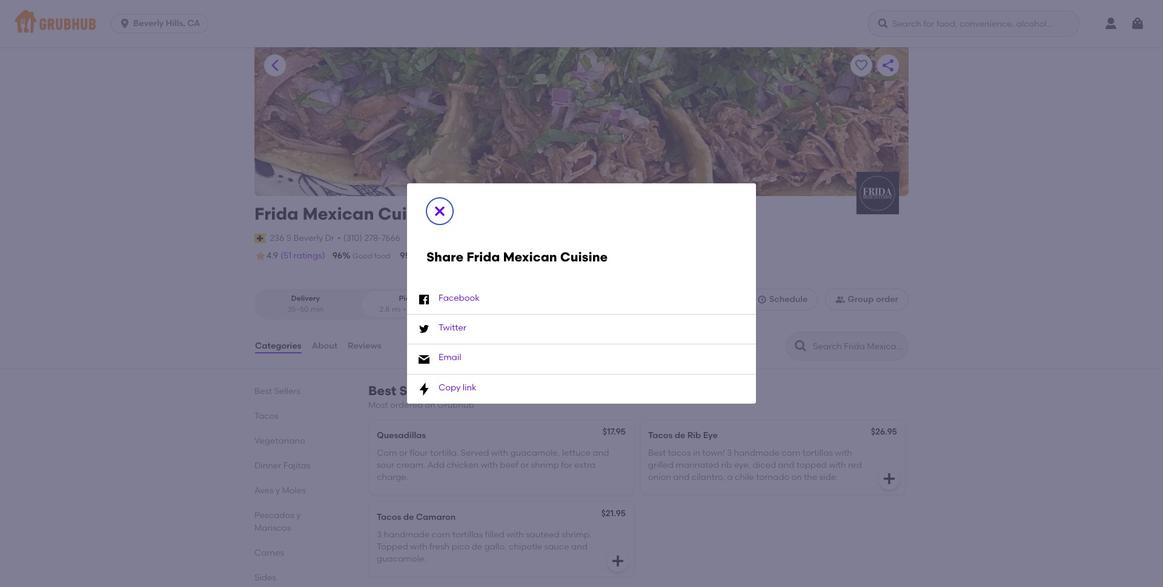 Task type: locate. For each thing, give the bounding box(es) containing it.
frida left correct
[[467, 250, 500, 265]]

subscription pass image
[[255, 234, 267, 244]]

1 vertical spatial handmade
[[384, 530, 430, 540]]

handmade inside best tacos in town! 3 handmade corn tortillas with grilled marinated rib eye, diced and topped with red onion and cilantro, a chile tornado on the side.
[[734, 448, 780, 459]]

save this restaurant image
[[855, 58, 869, 73]]

96
[[333, 251, 342, 261]]

order inside button
[[876, 295, 899, 305]]

1 horizontal spatial min
[[430, 305, 443, 314]]

1 horizontal spatial on
[[792, 473, 802, 483]]

3
[[727, 448, 732, 459], [377, 530, 382, 540]]

best inside best sellers most ordered on grubhub
[[369, 384, 397, 399]]

1 horizontal spatial tacos
[[377, 513, 401, 523]]

or
[[399, 448, 408, 459], [521, 461, 529, 471]]

fresh
[[430, 542, 450, 553]]

1 horizontal spatial cuisine
[[561, 250, 608, 265]]

mi
[[392, 305, 401, 314]]

twitter
[[439, 323, 467, 333]]

cilantro,
[[692, 473, 725, 483]]

on right ordered at the left bottom
[[425, 401, 436, 411]]

15–25
[[409, 305, 428, 314]]

• right "mi"
[[403, 305, 406, 314]]

• right dr
[[338, 233, 341, 243]]

3 up topped
[[377, 530, 382, 540]]

0 vertical spatial or
[[399, 448, 408, 459]]

add
[[428, 461, 445, 471]]

1 vertical spatial on
[[792, 473, 802, 483]]

• (310) 278-7666
[[338, 233, 401, 243]]

1 horizontal spatial corn
[[782, 448, 801, 459]]

with left fresh
[[410, 542, 428, 553]]

frida up "236"
[[255, 204, 299, 224]]

1 horizontal spatial frida
[[467, 250, 500, 265]]

0 horizontal spatial beverly
[[133, 18, 164, 28]]

best tacos in town! 3 handmade corn tortillas with grilled marinated rib eye, diced and topped with red onion and cilantro, a chile tornado on the side.
[[649, 448, 862, 483]]

corn up topped
[[782, 448, 801, 459]]

tacos de camaron
[[377, 513, 456, 523]]

corn or flour tortilla. served with guacamole, lettuce and sour cream. add chicken with beef or shrimp for extra charge.
[[377, 448, 609, 483]]

sellers down categories button
[[274, 387, 301, 397]]

0 vertical spatial frida
[[255, 204, 299, 224]]

0 vertical spatial tacos
[[255, 412, 279, 422]]

on inside best sellers most ordered on grubhub
[[425, 401, 436, 411]]

1 horizontal spatial or
[[521, 461, 529, 471]]

svg image up ordered at the left bottom
[[417, 382, 432, 397]]

frida mexican cuisine logo image
[[857, 172, 899, 215]]

tortillas up topped
[[803, 448, 833, 459]]

1 horizontal spatial handmade
[[734, 448, 780, 459]]

best for best sellers most ordered on grubhub
[[369, 384, 397, 399]]

shrimp.
[[562, 530, 592, 540]]

pescados y mariscos
[[255, 511, 301, 534]]

1 horizontal spatial 3
[[727, 448, 732, 459]]

best down categories button
[[255, 387, 272, 397]]

236 s beverly dr button
[[269, 232, 335, 245]]

tacos for tacos de rib eye
[[649, 431, 673, 441]]

1 vertical spatial order
[[876, 295, 899, 305]]

svg image inside beverly hills, ca button
[[119, 18, 131, 30]]

sides
[[255, 573, 276, 584]]

0 horizontal spatial best
[[255, 387, 272, 397]]

sellers for best sellers most ordered on grubhub
[[400, 384, 442, 399]]

food
[[374, 252, 391, 261]]

1 vertical spatial •
[[403, 305, 406, 314]]

corn inside best tacos in town! 3 handmade corn tortillas with grilled marinated rib eye, diced and topped with red onion and cilantro, a chile tornado on the side.
[[782, 448, 801, 459]]

de left camaron
[[404, 513, 414, 523]]

tacos up tacos
[[649, 431, 673, 441]]

0 horizontal spatial min
[[311, 305, 324, 314]]

tacos down best sellers
[[255, 412, 279, 422]]

pico
[[452, 542, 470, 553]]

handmade up topped
[[384, 530, 430, 540]]

lettuce
[[562, 448, 591, 459]]

cuisine right the correct order on the top
[[561, 250, 608, 265]]

4.9
[[267, 251, 278, 261]]

de
[[675, 431, 686, 441], [404, 513, 414, 523], [472, 542, 483, 553]]

beverly left hills,
[[133, 18, 164, 28]]

svg image inside schedule button
[[757, 295, 767, 305]]

carnes
[[255, 549, 284, 559]]

beverly hills, ca button
[[111, 14, 213, 33]]

on inside best tacos in town! 3 handmade corn tortillas with grilled marinated rib eye, diced and topped with red onion and cilantro, a chile tornado on the side.
[[792, 473, 802, 483]]

with up red
[[835, 448, 853, 459]]

sellers
[[400, 384, 442, 399], [274, 387, 301, 397]]

tacos
[[255, 412, 279, 422], [649, 431, 673, 441], [377, 513, 401, 523]]

svg image
[[1131, 16, 1146, 31], [119, 18, 131, 30], [878, 18, 890, 30], [417, 293, 432, 307], [417, 353, 432, 367], [611, 554, 625, 569]]

0 horizontal spatial on
[[425, 401, 436, 411]]

min inside the delivery 35–50 min
[[311, 305, 324, 314]]

de left rib
[[675, 431, 686, 441]]

best up most
[[369, 384, 397, 399]]

schedule
[[770, 295, 808, 305]]

corn
[[782, 448, 801, 459], [432, 530, 451, 540]]

with
[[491, 448, 509, 459], [835, 448, 853, 459], [481, 461, 498, 471], [829, 461, 846, 471], [507, 530, 524, 540], [410, 542, 428, 553]]

1 vertical spatial tacos
[[649, 431, 673, 441]]

min right 15–25
[[430, 305, 443, 314]]

1 horizontal spatial sellers
[[400, 384, 442, 399]]

1 vertical spatial de
[[404, 513, 414, 523]]

svg image down 15–25
[[417, 323, 432, 337]]

0 horizontal spatial corn
[[432, 530, 451, 540]]

1 vertical spatial tortillas
[[453, 530, 483, 540]]

sour
[[377, 461, 395, 471]]

best sellers most ordered on grubhub
[[369, 384, 474, 411]]

and down shrimp.
[[572, 542, 588, 553]]

aves y moles
[[255, 486, 306, 496]]

1 horizontal spatial de
[[472, 542, 483, 553]]

0 horizontal spatial handmade
[[384, 530, 430, 540]]

svg image
[[433, 204, 447, 219], [757, 295, 767, 305], [417, 323, 432, 337], [417, 382, 432, 397], [882, 472, 897, 487]]

or up cream.
[[399, 448, 408, 459]]

1 min from the left
[[311, 305, 324, 314]]

0 vertical spatial corn
[[782, 448, 801, 459]]

y inside pescados y mariscos
[[296, 511, 301, 521]]

0 vertical spatial on
[[425, 401, 436, 411]]

beverly hills, ca
[[133, 18, 200, 28]]

email
[[439, 353, 462, 363]]

time
[[433, 252, 449, 261]]

option group
[[255, 289, 462, 320]]

dinner fajitas
[[255, 461, 311, 472]]

2 horizontal spatial tacos
[[649, 431, 673, 441]]

y right pescados
[[296, 511, 301, 521]]

beverly
[[133, 18, 164, 28], [294, 233, 323, 243]]

1 vertical spatial or
[[521, 461, 529, 471]]

sellers up ordered at the left bottom
[[400, 384, 442, 399]]

and up extra
[[593, 448, 609, 459]]

1 horizontal spatial tortillas
[[803, 448, 833, 459]]

beverly up ratings)
[[294, 233, 323, 243]]

mexican up dr
[[303, 204, 374, 224]]

de right pico
[[472, 542, 483, 553]]

diced
[[753, 461, 776, 471]]

onion
[[649, 473, 672, 483]]

2 vertical spatial tacos
[[377, 513, 401, 523]]

(310) 278-7666 button
[[343, 233, 401, 245]]

0 horizontal spatial de
[[404, 513, 414, 523]]

2 min from the left
[[430, 305, 443, 314]]

share
[[427, 250, 464, 265]]

fajitas
[[284, 461, 311, 472]]

3 up rib in the bottom of the page
[[727, 448, 732, 459]]

categories button
[[255, 325, 302, 369]]

aves
[[255, 486, 274, 496]]

1 horizontal spatial order
[[876, 295, 899, 305]]

or right beef
[[521, 461, 529, 471]]

0 vertical spatial 3
[[727, 448, 732, 459]]

best inside best tacos in town! 3 handmade corn tortillas with grilled marinated rib eye, diced and topped with red onion and cilantro, a chile tornado on the side.
[[649, 448, 666, 459]]

2 horizontal spatial best
[[649, 448, 666, 459]]

order
[[536, 252, 555, 261], [876, 295, 899, 305]]

1 horizontal spatial best
[[369, 384, 397, 399]]

1 horizontal spatial y
[[296, 511, 301, 521]]

sellers inside best sellers most ordered on grubhub
[[400, 384, 442, 399]]

cuisine
[[378, 204, 441, 224], [561, 250, 608, 265]]

(310)
[[343, 233, 362, 243]]

caret left icon image
[[268, 58, 282, 73]]

and inside 3 handmade corn tortillas filled with sauteed shrimp. topped with fresh pico de gallo, chipotle sauce and guacamole.
[[572, 542, 588, 553]]

mexican right 87
[[503, 250, 557, 265]]

0 horizontal spatial tacos
[[255, 412, 279, 422]]

1 vertical spatial 3
[[377, 530, 382, 540]]

• inside the pickup 2.8 mi • 15–25 min
[[403, 305, 406, 314]]

mariscos
[[255, 524, 291, 534]]

0 horizontal spatial frida
[[255, 204, 299, 224]]

link
[[463, 383, 477, 393]]

1 vertical spatial corn
[[432, 530, 451, 540]]

dr
[[325, 233, 335, 243]]

0 vertical spatial y
[[276, 486, 280, 496]]

2 vertical spatial de
[[472, 542, 483, 553]]

1 horizontal spatial mexican
[[503, 250, 557, 265]]

handmade
[[734, 448, 780, 459], [384, 530, 430, 540]]

with up chipotle
[[507, 530, 524, 540]]

3 inside 3 handmade corn tortillas filled with sauteed shrimp. topped with fresh pico de gallo, chipotle sauce and guacamole.
[[377, 530, 382, 540]]

ca
[[187, 18, 200, 28]]

share frida mexican cuisine
[[427, 250, 608, 265]]

0 horizontal spatial y
[[276, 486, 280, 496]]

0 horizontal spatial cuisine
[[378, 204, 441, 224]]

beverly inside 'button'
[[294, 233, 323, 243]]

tortillas up pico
[[453, 530, 483, 540]]

chipotle
[[509, 542, 543, 553]]

0 horizontal spatial order
[[536, 252, 555, 261]]

corn up fresh
[[432, 530, 451, 540]]

best up grilled
[[649, 448, 666, 459]]

•
[[338, 233, 341, 243], [403, 305, 406, 314]]

1 horizontal spatial beverly
[[294, 233, 323, 243]]

reviews
[[348, 341, 382, 351]]

the
[[804, 473, 818, 483]]

1 vertical spatial beverly
[[294, 233, 323, 243]]

svg image for schedule
[[757, 295, 767, 305]]

2 horizontal spatial de
[[675, 431, 686, 441]]

0 vertical spatial order
[[536, 252, 555, 261]]

beef
[[500, 461, 519, 471]]

y for pescados
[[296, 511, 301, 521]]

0 horizontal spatial sellers
[[274, 387, 301, 397]]

main navigation navigation
[[0, 0, 1164, 47]]

eye
[[704, 431, 718, 441]]

order right the group
[[876, 295, 899, 305]]

0 vertical spatial beverly
[[133, 18, 164, 28]]

3 inside best tacos in town! 3 handmade corn tortillas with grilled marinated rib eye, diced and topped with red onion and cilantro, a chile tornado on the side.
[[727, 448, 732, 459]]

handmade up diced
[[734, 448, 780, 459]]

35–50
[[288, 305, 309, 314]]

0 horizontal spatial 3
[[377, 530, 382, 540]]

1 vertical spatial y
[[296, 511, 301, 521]]

tortillas
[[803, 448, 833, 459], [453, 530, 483, 540]]

charge.
[[377, 473, 409, 483]]

0 vertical spatial handmade
[[734, 448, 780, 459]]

with up beef
[[491, 448, 509, 459]]

0 horizontal spatial tortillas
[[453, 530, 483, 540]]

best
[[369, 384, 397, 399], [255, 387, 272, 397], [649, 448, 666, 459]]

0 horizontal spatial mexican
[[303, 204, 374, 224]]

0 vertical spatial mexican
[[303, 204, 374, 224]]

1 horizontal spatial •
[[403, 305, 406, 314]]

side.
[[820, 473, 839, 483]]

about button
[[311, 325, 338, 369]]

rib
[[688, 431, 701, 441]]

shrimp
[[531, 461, 559, 471]]

y right aves
[[276, 486, 280, 496]]

min inside the pickup 2.8 mi • 15–25 min
[[430, 305, 443, 314]]

on left "the"
[[792, 473, 802, 483]]

order right correct
[[536, 252, 555, 261]]

cuisine up 7666
[[378, 204, 441, 224]]

marinated
[[676, 461, 720, 471]]

tortillas inside best tacos in town! 3 handmade corn tortillas with grilled marinated rib eye, diced and topped with red onion and cilantro, a chile tornado on the side.
[[803, 448, 833, 459]]

tacos up topped
[[377, 513, 401, 523]]

0 vertical spatial tortillas
[[803, 448, 833, 459]]

svg image left schedule
[[757, 295, 767, 305]]

min down delivery
[[311, 305, 324, 314]]

sauteed
[[526, 530, 560, 540]]

served
[[461, 448, 489, 459]]

0 vertical spatial •
[[338, 233, 341, 243]]

best for best sellers
[[255, 387, 272, 397]]

min
[[311, 305, 324, 314], [430, 305, 443, 314]]

0 vertical spatial de
[[675, 431, 686, 441]]



Task type: describe. For each thing, give the bounding box(es) containing it.
people icon image
[[836, 295, 846, 305]]

topped
[[797, 461, 827, 471]]

(51
[[281, 251, 292, 261]]

with up side.
[[829, 461, 846, 471]]

delivery
[[291, 295, 320, 303]]

cream.
[[397, 461, 426, 471]]

1 vertical spatial mexican
[[503, 250, 557, 265]]

1 vertical spatial frida
[[467, 250, 500, 265]]

option group containing delivery 35–50 min
[[255, 289, 462, 320]]

best sellers
[[255, 387, 301, 397]]

svg image up time
[[433, 204, 447, 219]]

search icon image
[[794, 339, 809, 354]]

0 vertical spatial cuisine
[[378, 204, 441, 224]]

guacamole,
[[511, 448, 560, 459]]

de for camaron
[[404, 513, 414, 523]]

and down marinated
[[674, 473, 690, 483]]

correct order
[[507, 252, 555, 261]]

2.8
[[380, 305, 390, 314]]

pickup 2.8 mi • 15–25 min
[[380, 295, 443, 314]]

categories
[[255, 341, 302, 351]]

with down served
[[481, 461, 498, 471]]

95
[[400, 251, 410, 261]]

group order
[[848, 295, 899, 305]]

chicken
[[447, 461, 479, 471]]

for
[[561, 461, 573, 471]]

schedule button
[[747, 289, 818, 311]]

town!
[[703, 448, 725, 459]]

sauce
[[545, 542, 569, 553]]

rib
[[722, 461, 732, 471]]

most
[[369, 401, 388, 411]]

eye,
[[734, 461, 751, 471]]

pickup
[[399, 295, 424, 303]]

chile
[[735, 473, 755, 483]]

svg image down $26.95
[[882, 472, 897, 487]]

order for correct order
[[536, 252, 555, 261]]

best for best tacos in town! 3 handmade corn tortillas with grilled marinated rib eye, diced and topped with red onion and cilantro, a chile tornado on the side.
[[649, 448, 666, 459]]

svg image for copy link
[[417, 382, 432, 397]]

order for group order
[[876, 295, 899, 305]]

tacos for tacos de camaron
[[377, 513, 401, 523]]

copy link
[[439, 383, 477, 393]]

278-
[[365, 233, 382, 243]]

moles
[[282, 486, 306, 496]]

facebook
[[439, 293, 480, 304]]

hills,
[[166, 18, 185, 28]]

beverly inside button
[[133, 18, 164, 28]]

frida mexican cuisine
[[255, 204, 441, 224]]

guacamole.
[[377, 555, 427, 565]]

topped
[[377, 542, 408, 553]]

and up tornado
[[779, 461, 795, 471]]

corn
[[377, 448, 397, 459]]

save this restaurant button
[[851, 55, 873, 76]]

a
[[728, 473, 733, 483]]

star icon image
[[255, 250, 267, 263]]

tortilla.
[[430, 448, 459, 459]]

tornado
[[757, 473, 790, 483]]

tortillas inside 3 handmade corn tortillas filled with sauteed shrimp. topped with fresh pico de gallo, chipotle sauce and guacamole.
[[453, 530, 483, 540]]

correct
[[507, 252, 535, 261]]

de for rib
[[675, 431, 686, 441]]

extra
[[575, 461, 596, 471]]

Search Frida Mexican Cuisine search field
[[812, 341, 905, 353]]

gallo,
[[485, 542, 507, 553]]

ratings)
[[294, 251, 325, 261]]

vegetariano
[[255, 436, 305, 447]]

reviews button
[[347, 325, 382, 369]]

$26.95
[[871, 428, 898, 438]]

tacos de rib eye
[[649, 431, 718, 441]]

corn inside 3 handmade corn tortillas filled with sauteed shrimp. topped with fresh pico de gallo, chipotle sauce and guacamole.
[[432, 530, 451, 540]]

$21.95
[[602, 509, 626, 520]]

tacos for tacos
[[255, 412, 279, 422]]

share icon image
[[881, 58, 896, 73]]

sellers for best sellers
[[274, 387, 301, 397]]

7666
[[382, 233, 401, 243]]

1 vertical spatial cuisine
[[561, 250, 608, 265]]

on
[[421, 252, 431, 261]]

and inside the corn or flour tortilla. served with guacamole, lettuce and sour cream. add chicken with beef or shrimp for extra charge.
[[593, 448, 609, 459]]

0 horizontal spatial •
[[338, 233, 341, 243]]

grubhub
[[438, 401, 474, 411]]

tacos
[[668, 448, 691, 459]]

svg image for twitter
[[417, 323, 432, 337]]

236
[[270, 233, 284, 243]]

good food
[[353, 252, 391, 261]]

group
[[848, 295, 874, 305]]

dinner
[[255, 461, 281, 472]]

3 handmade corn tortillas filled with sauteed shrimp. topped with fresh pico de gallo, chipotle sauce and guacamole.
[[377, 530, 592, 565]]

grilled
[[649, 461, 674, 471]]

in
[[693, 448, 701, 459]]

copy
[[439, 383, 461, 393]]

camaron
[[416, 513, 456, 523]]

group order button
[[826, 289, 909, 311]]

s
[[286, 233, 292, 243]]

about
[[312, 341, 338, 351]]

0 horizontal spatial or
[[399, 448, 408, 459]]

de inside 3 handmade corn tortillas filled with sauteed shrimp. topped with fresh pico de gallo, chipotle sauce and guacamole.
[[472, 542, 483, 553]]

y for aves
[[276, 486, 280, 496]]

handmade inside 3 handmade corn tortillas filled with sauteed shrimp. topped with fresh pico de gallo, chipotle sauce and guacamole.
[[384, 530, 430, 540]]

quesadillas
[[377, 431, 426, 441]]

pescados
[[255, 511, 294, 521]]

red
[[848, 461, 862, 471]]



Task type: vqa. For each thing, say whether or not it's contained in the screenshot.
Whole inside the Whole size only. Tomatoes, cucumbers, green peppers, onions, Greek olives, Greek feta cheese, pepperonicini peppers and homemade Romio's Italian dressing. No lettuce in this salad.
no



